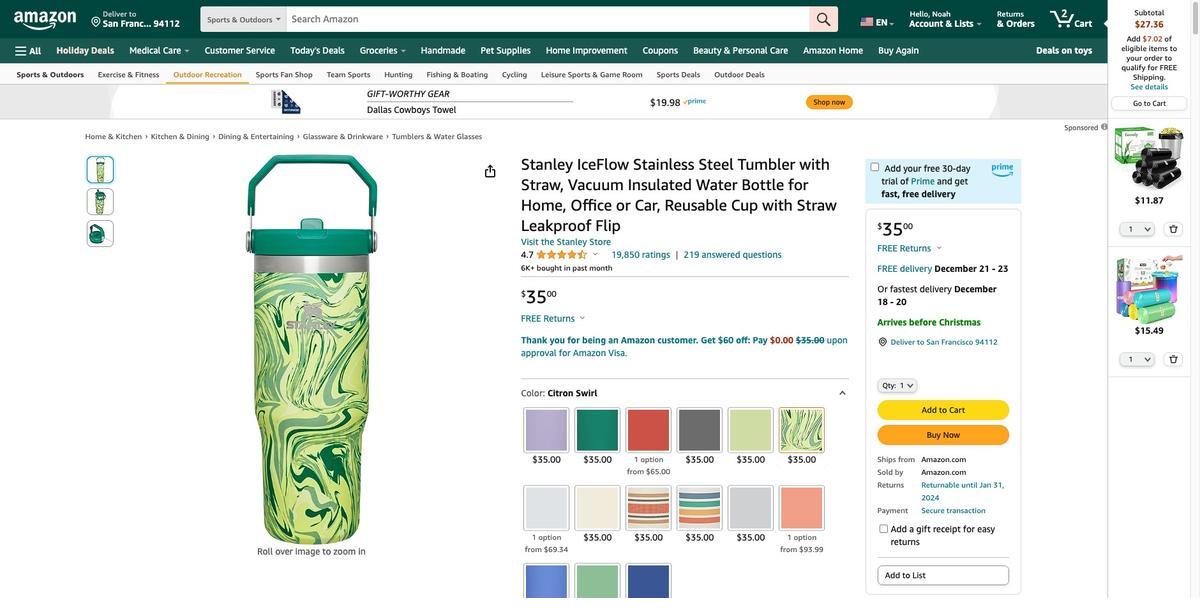 Task type: locate. For each thing, give the bounding box(es) containing it.
deals
[[91, 45, 114, 56], [323, 45, 345, 56], [1036, 45, 1059, 56], [681, 70, 700, 79], [746, 70, 765, 79]]

pet supplies
[[481, 45, 531, 56]]

sports inside "link"
[[348, 70, 370, 79]]

1 horizontal spatial option
[[641, 455, 663, 464]]

and get fast, free delivery
[[882, 176, 968, 199]]

0 vertical spatial dropdown image
[[1145, 226, 1151, 232]]

1 horizontal spatial free
[[924, 163, 940, 174]]

1 vertical spatial dropdown image
[[1145, 357, 1151, 362]]

& inside returns & orders
[[997, 18, 1004, 29]]

$35.00 down citron swirl image
[[788, 454, 816, 465]]

1 option from $65.00 submit
[[623, 405, 674, 480]]

add left list
[[885, 570, 900, 581]]

1 horizontal spatial deliver
[[891, 337, 915, 347]]

$93.99
[[799, 545, 824, 554]]

add
[[1127, 34, 1141, 43], [885, 163, 901, 174], [922, 405, 937, 415], [891, 524, 907, 535], [885, 570, 900, 581]]

2 vertical spatial cart
[[949, 405, 965, 415]]

2 horizontal spatial amazon
[[803, 45, 837, 56]]

1 care from the left
[[163, 45, 181, 56]]

› right "kitchen & dining" "link"
[[213, 131, 215, 140]]

your inside add your free 30-day trial of
[[903, 163, 922, 174]]

option up the $93.99
[[794, 532, 817, 542]]

1 horizontal spatial $ 35 00
[[877, 218, 913, 239]]

in right zoom
[[358, 546, 366, 557]]

cup
[[731, 196, 758, 214]]

add inside "navigation" navigation
[[1127, 34, 1141, 43]]

iris image
[[526, 566, 567, 598]]

1 down carnelian image
[[634, 455, 639, 464]]

00 down bought
[[547, 289, 557, 299]]

add inside the add a gift receipt for easy returns
[[891, 524, 907, 535]]

0 vertical spatial popover image
[[593, 252, 597, 255]]

deals for outdoor deals
[[746, 70, 765, 79]]

1 horizontal spatial 35
[[882, 218, 903, 239]]

your
[[1127, 53, 1142, 63], [903, 163, 922, 174]]

1 dropdown image from the top
[[1145, 226, 1151, 232]]

dining left the entertaining
[[218, 132, 241, 141]]

2 horizontal spatial home
[[839, 45, 863, 56]]

sports down all button
[[17, 70, 40, 79]]

deliver down arrives
[[891, 337, 915, 347]]

citron
[[548, 388, 574, 398]]

add inside radio
[[885, 570, 900, 581]]

buy left now
[[927, 430, 941, 440]]

add a gift receipt for easy returns
[[891, 524, 995, 547]]

0 vertical spatial free returns button
[[877, 242, 941, 255]]

1 horizontal spatial home
[[546, 45, 570, 56]]

popover image
[[593, 252, 597, 255], [581, 316, 585, 319]]

Buy Now submit
[[878, 426, 1008, 445]]

deals for sports deals
[[681, 70, 700, 79]]

1 vertical spatial with
[[762, 196, 793, 214]]

1 horizontal spatial in
[[564, 263, 571, 273]]

to right "go"
[[1144, 99, 1151, 107]]

free returns button up you
[[521, 312, 585, 325]]

from inside the 1 option from $65.00
[[627, 467, 644, 476]]

& inside "search field"
[[232, 15, 238, 24]]

iceflow
[[577, 155, 629, 173]]

home,
[[521, 196, 567, 214]]

$35.00 submit right cream mesh image
[[674, 483, 725, 546]]

2 dining from the left
[[218, 132, 241, 141]]

$35.00 down 'lavender' image
[[532, 454, 561, 465]]

0 horizontal spatial 94112‌
[[154, 18, 180, 29]]

san for san franc... 94112‌
[[103, 18, 118, 29]]

dropdown image
[[1145, 226, 1151, 232], [1145, 357, 1151, 362]]

1 inside 1 option from $93.99
[[787, 532, 792, 542]]

delivery down and
[[922, 188, 956, 199]]

1 vertical spatial water
[[696, 176, 738, 193]]

1 horizontal spatial your
[[1127, 53, 1142, 63]]

2 horizontal spatial option
[[794, 532, 817, 542]]

0 horizontal spatial outdoor
[[173, 70, 203, 79]]

outdoor
[[173, 70, 203, 79], [714, 70, 744, 79]]

Add to Cart submit
[[878, 401, 1008, 420]]

by
[[895, 468, 903, 477]]

1 vertical spatial popover image
[[581, 316, 585, 319]]

leisure sports & game room
[[541, 70, 643, 79]]

219 answered questions link
[[684, 248, 782, 261]]

san inside deliver to san franc... 94112‌
[[103, 18, 118, 29]]

$11.87
[[1135, 194, 1164, 205]]

1 horizontal spatial 94112‌
[[975, 337, 998, 347]]

to up buy now
[[939, 405, 947, 415]]

0 vertical spatial 94112‌
[[154, 18, 180, 29]]

cycling
[[502, 70, 527, 79]]

1 horizontal spatial buy
[[927, 430, 941, 440]]

add for add a gift receipt for easy returns
[[891, 524, 907, 535]]

$35.00 for cream stripe image
[[686, 532, 714, 543]]

$ down the 6k+ at the top left of page
[[521, 289, 526, 299]]

dropdown image
[[907, 383, 914, 388]]

0 vertical spatial stanley
[[521, 155, 573, 173]]

2 vertical spatial amazon
[[573, 347, 606, 358]]

to left list
[[902, 570, 910, 581]]

0 vertical spatial -
[[992, 263, 996, 274]]

from for 1 option from $93.99
[[780, 545, 797, 554]]

amazon home link
[[796, 41, 871, 59]]

pay
[[753, 335, 768, 345]]

free delivery december 21 - 23
[[877, 263, 1008, 274]]

0 horizontal spatial water
[[434, 132, 455, 141]]

jade image
[[577, 566, 618, 598]]

returns up you
[[544, 313, 575, 324]]

- inside the december 18 - 20
[[890, 296, 894, 307]]

delete image
[[1169, 355, 1178, 363]]

your left order
[[1127, 53, 1142, 63]]

deliver up holiday deals
[[103, 9, 127, 19]]

free down prime link
[[902, 188, 919, 199]]

$35.00 for cream 'image'
[[584, 532, 612, 543]]

deals on toys link
[[1031, 42, 1097, 59]]

returns down sold
[[877, 480, 904, 490]]

1 horizontal spatial outdoors
[[240, 15, 272, 24]]

1 dining from the left
[[187, 132, 209, 141]]

option up $69.34
[[538, 532, 561, 542]]

for right you
[[568, 335, 580, 345]]

free returns up free delivery link
[[877, 243, 934, 253]]

Add to List radio
[[877, 566, 1009, 586]]

holiday deals
[[56, 45, 114, 56]]

0 horizontal spatial -
[[890, 296, 894, 307]]

for
[[1148, 63, 1158, 72], [788, 176, 809, 193], [568, 335, 580, 345], [559, 347, 571, 358], [963, 524, 975, 535]]

2024
[[921, 493, 939, 503]]

returns right lists
[[997, 9, 1024, 19]]

add left a
[[891, 524, 907, 535]]

0 vertical spatial of
[[1165, 34, 1172, 43]]

for up straw
[[788, 176, 809, 193]]

or
[[616, 196, 631, 214]]

leave feedback on sponsored ad element
[[1065, 123, 1109, 132]]

option inside the 1 option from $65.00
[[641, 455, 663, 464]]

4.7 button
[[521, 249, 597, 261]]

ratings
[[642, 249, 670, 260]]

from for 1 option from $69.34
[[525, 545, 542, 554]]

1 vertical spatial $ 35 00
[[521, 286, 557, 307]]

0 vertical spatial san
[[103, 18, 118, 29]]

trial
[[882, 176, 898, 186]]

prime link
[[911, 176, 935, 186]]

0 horizontal spatial kitchen
[[116, 132, 142, 141]]

deliver to san franc... 94112‌
[[103, 9, 180, 29]]

for inside the add a gift receipt for easy returns
[[963, 524, 975, 535]]

visa.
[[608, 347, 627, 358]]

0 horizontal spatial cart
[[949, 405, 965, 415]]

1 horizontal spatial popover image
[[593, 252, 597, 255]]

2
[[1062, 7, 1068, 20]]

| 219 answered questions 6k+ bought in past month
[[521, 249, 782, 273]]

dining
[[187, 132, 209, 141], [218, 132, 241, 141]]

0 vertical spatial in
[[564, 263, 571, 273]]

Add to List submit
[[878, 567, 1008, 585]]

care inside "link"
[[163, 45, 181, 56]]

from inside 1 option from $93.99
[[780, 545, 797, 554]]

94112‌ up medical care "link"
[[154, 18, 180, 29]]

or
[[877, 283, 888, 294]]

2 care from the left
[[770, 45, 788, 56]]

1 down cloud image
[[532, 532, 536, 542]]

0 horizontal spatial popover image
[[581, 316, 585, 319]]

35 down the 6k+ at the top left of page
[[526, 286, 547, 307]]

cart for go to cart
[[1153, 99, 1166, 107]]

1 horizontal spatial cart
[[1074, 18, 1092, 29]]

1 horizontal spatial water
[[696, 176, 738, 193]]

sports up customer
[[207, 15, 230, 24]]

1 vertical spatial of
[[900, 176, 909, 186]]

2 amazon.com from the top
[[921, 468, 966, 477]]

buy inside "navigation" navigation
[[878, 45, 894, 56]]

None checkbox
[[870, 163, 879, 171]]

kitchen
[[116, 132, 142, 141], [151, 132, 177, 141]]

outdoors inside "search field"
[[240, 15, 272, 24]]

$35.00 submit for alpine image
[[572, 405, 623, 468]]

alpine image
[[577, 410, 618, 451]]

0 vertical spatial december
[[935, 263, 977, 274]]

returns inside amazon.com returns
[[877, 480, 904, 490]]

kitchen left "kitchen & dining" "link"
[[116, 132, 142, 141]]

add to cart
[[922, 405, 965, 415]]

0 horizontal spatial care
[[163, 45, 181, 56]]

$35.00 submit left the citron image on the right
[[674, 405, 725, 468]]

deals down personal
[[746, 70, 765, 79]]

1 inside 1 option from $69.34
[[532, 532, 536, 542]]

1 horizontal spatial dining
[[218, 132, 241, 141]]

$35.00 down fog image on the bottom
[[737, 532, 765, 543]]

amazon.com down buy now submit
[[921, 455, 966, 464]]

0 horizontal spatial buy
[[878, 45, 894, 56]]

delivery up or fastest delivery
[[900, 263, 932, 274]]

transaction
[[947, 506, 986, 515]]

stanley up straw,
[[521, 155, 573, 173]]

home for home & kitchen › kitchen & dining › dining & entertaining › glassware & drinkware › tumblers & water glasses
[[85, 132, 106, 141]]

exercise & fitness
[[98, 70, 159, 79]]

san for san francisco 94112‌
[[927, 337, 939, 347]]

2 outdoor from the left
[[714, 70, 744, 79]]

december down popover image
[[935, 263, 977, 274]]

deals up team
[[323, 45, 345, 56]]

san down 'arrives before christmas'
[[927, 337, 939, 347]]

delete image
[[1169, 224, 1178, 233]]

$7.02
[[1143, 34, 1163, 43]]

popover image up the being
[[581, 316, 585, 319]]

boating
[[461, 70, 488, 79]]

0 horizontal spatial free
[[902, 188, 919, 199]]

0 vertical spatial water
[[434, 132, 455, 141]]

buy again link
[[871, 41, 927, 59]]

1 horizontal spatial san
[[927, 337, 939, 347]]

0 horizontal spatial amazon
[[573, 347, 606, 358]]

option inside 1 option from $93.99
[[794, 532, 817, 542]]

94112‌ right francisco
[[975, 337, 998, 347]]

00 down and get fast, free delivery
[[903, 221, 913, 231]]

0 horizontal spatial 35
[[526, 286, 547, 307]]

$35.00 submit right charcoal image
[[725, 405, 776, 468]]

0 vertical spatial delivery
[[922, 188, 956, 199]]

› left 'glassware'
[[297, 131, 300, 140]]

$69.34
[[544, 545, 568, 554]]

hunting link
[[377, 64, 420, 84]]

option inside 1 option from $69.34
[[538, 532, 561, 542]]

a
[[909, 524, 914, 535]]

3 › from the left
[[297, 131, 300, 140]]

returnable
[[921, 480, 960, 490]]

december down 21 at the right top of page
[[954, 283, 997, 294]]

orders
[[1006, 18, 1035, 29]]

1 horizontal spatial amazon
[[621, 335, 655, 345]]

deals up exercise
[[91, 45, 114, 56]]

$ down fast,
[[877, 221, 882, 231]]

0 horizontal spatial outdoors
[[50, 70, 84, 79]]

free
[[1160, 63, 1177, 72], [877, 243, 898, 253], [877, 263, 898, 274], [521, 313, 541, 324]]

stainless
[[633, 155, 694, 173]]

dropdown image left delete image
[[1145, 226, 1151, 232]]

0 horizontal spatial sports & outdoors
[[17, 70, 84, 79]]

2 › from the left
[[213, 131, 215, 140]]

of right "trial"
[[900, 176, 909, 186]]

1 horizontal spatial sports & outdoors
[[207, 15, 272, 24]]

0 horizontal spatial home
[[85, 132, 106, 141]]

1 horizontal spatial free returns button
[[877, 242, 941, 255]]

to up medical
[[129, 9, 136, 19]]

1 option from $93.99
[[780, 532, 824, 554]]

fishing & boating
[[427, 70, 488, 79]]

0 vertical spatial buy
[[878, 45, 894, 56]]

amazon image
[[14, 11, 76, 31]]

cart for add to cart
[[949, 405, 965, 415]]

for down you
[[559, 347, 571, 358]]

for inside of eligible items to your order to qualify for free shipping.
[[1148, 63, 1158, 72]]

upon
[[827, 335, 848, 345]]

1 horizontal spatial outdoor
[[714, 70, 744, 79]]

free
[[924, 163, 940, 174], [902, 188, 919, 199]]

1 vertical spatial free returns
[[521, 313, 577, 324]]

outdoors down holiday
[[50, 70, 84, 79]]

add up "trial"
[[885, 163, 901, 174]]

fan
[[281, 70, 293, 79]]

1 vertical spatial 94112‌
[[975, 337, 998, 347]]

1 vertical spatial 35
[[526, 286, 547, 307]]

home inside home & kitchen › kitchen & dining › dining & entertaining › glassware & drinkware › tumblers & water glasses
[[85, 132, 106, 141]]

deliver for san franc... 94112‌
[[103, 9, 127, 19]]

outdoor for outdoor recreation
[[173, 70, 203, 79]]

returns
[[997, 9, 1024, 19], [900, 243, 931, 253], [544, 313, 575, 324], [877, 480, 904, 490]]

$35.00 for alpine image
[[584, 454, 612, 465]]

care right medical
[[163, 45, 181, 56]]

account
[[909, 18, 943, 29]]

grapefruit image
[[782, 488, 822, 529]]

0 horizontal spatial deliver
[[103, 9, 127, 19]]

kitchen right home & kitchen 'link'
[[151, 132, 177, 141]]

option up $65.00 at the bottom right of page
[[641, 455, 663, 464]]

ships
[[877, 455, 896, 464]]

$ 35 00 down fast,
[[877, 218, 913, 239]]

subtotal $27.36
[[1135, 8, 1164, 29]]

0 vertical spatial sports & outdoors
[[207, 15, 272, 24]]

water left glasses
[[434, 132, 455, 141]]

citron swirl image
[[782, 410, 822, 451]]

amazon.com inside ships from amazon.com sold by
[[921, 455, 966, 464]]

stanley
[[521, 155, 573, 173], [557, 236, 587, 247]]

buy for buy now
[[927, 430, 941, 440]]

1 vertical spatial deliver
[[891, 337, 915, 347]]

cloud image
[[526, 488, 567, 529]]

$35.00 down charcoal image
[[686, 454, 714, 465]]

0 horizontal spatial $ 35 00
[[521, 286, 557, 307]]

hunting
[[384, 70, 413, 79]]

details
[[1145, 82, 1168, 91]]

popover image down store
[[593, 252, 597, 255]]

$35.00 down cream stripe image
[[686, 532, 714, 543]]

1 vertical spatial san
[[927, 337, 939, 347]]

fog image
[[730, 488, 771, 529]]

$35.00 submit for 'lavender' image
[[521, 405, 572, 468]]

1 horizontal spatial kitchen
[[151, 132, 177, 141]]

add inside add your free 30-day trial of
[[885, 163, 901, 174]]

lapis image
[[628, 566, 669, 598]]

4 › from the left
[[386, 131, 389, 140]]

$35.00 submit down swirl in the bottom of the page
[[572, 405, 623, 468]]

2 horizontal spatial cart
[[1153, 99, 1166, 107]]

0 horizontal spatial san
[[103, 18, 118, 29]]

secure transaction
[[921, 506, 986, 515]]

with up straw
[[799, 155, 830, 173]]

None submit
[[810, 6, 838, 32], [87, 157, 113, 183], [87, 189, 113, 215], [87, 221, 113, 246], [1165, 223, 1182, 235], [1165, 353, 1182, 366], [521, 561, 572, 598], [572, 561, 623, 598], [623, 561, 674, 598], [810, 6, 838, 32], [87, 157, 113, 183], [87, 189, 113, 215], [87, 221, 113, 246], [1165, 223, 1182, 235], [1165, 353, 1182, 366], [521, 561, 572, 598], [572, 561, 623, 598], [623, 561, 674, 598]]

sports & outdoors up customer service
[[207, 15, 272, 24]]

0 horizontal spatial of
[[900, 176, 909, 186]]

personal
[[733, 45, 768, 56]]

- right 21 at the right top of page
[[992, 263, 996, 274]]

1 vertical spatial -
[[890, 296, 894, 307]]

0 horizontal spatial with
[[762, 196, 793, 214]]

free up free delivery link
[[877, 243, 898, 253]]

cart inside the 'go to cart' link
[[1153, 99, 1166, 107]]

0 vertical spatial with
[[799, 155, 830, 173]]

$35.00 submit for cream stripe image
[[674, 483, 725, 546]]

1 vertical spatial in
[[358, 546, 366, 557]]

amazon.com
[[921, 455, 966, 464], [921, 468, 966, 477]]

35 down fast,
[[882, 218, 903, 239]]

0 vertical spatial amazon
[[803, 45, 837, 56]]

straw,
[[521, 176, 564, 193]]

$35.00 submit right the citron image on the right
[[776, 405, 828, 468]]

1 vertical spatial amazon.com
[[921, 468, 966, 477]]

1 kitchen from the left
[[116, 132, 142, 141]]

december 18 - 20
[[877, 283, 997, 307]]

2 vertical spatial delivery
[[920, 283, 952, 294]]

upon approval for amazon visa.
[[521, 335, 848, 358]]

$35.00 for the citron image on the right
[[737, 454, 765, 465]]

1 horizontal spatial with
[[799, 155, 830, 173]]

customer
[[205, 45, 244, 56]]

delivery
[[922, 188, 956, 199], [900, 263, 932, 274], [920, 283, 952, 294]]

deliver inside deliver to san franc... 94112‌
[[103, 9, 127, 19]]

$35.00 submit down $65.00 at the bottom right of page
[[623, 483, 674, 546]]

1 vertical spatial $
[[521, 289, 526, 299]]

from inside 1 option from $69.34
[[525, 545, 542, 554]]

$35.00 down cream mesh image
[[635, 532, 663, 543]]

fast,
[[882, 188, 900, 199]]

add up buy now
[[922, 405, 937, 415]]

for inside stanley iceflow stainless steel tumbler with straw, vacuum insulated water bottle for home, office or car, reusable cup with straw leakproof flip visit the stanley store
[[788, 176, 809, 193]]

shop
[[295, 70, 313, 79]]

amazon inside upon approval for amazon visa.
[[573, 347, 606, 358]]

deals down 'beauty'
[[681, 70, 700, 79]]

of inside add your free 30-day trial of
[[900, 176, 909, 186]]

amazon
[[803, 45, 837, 56], [621, 335, 655, 345], [573, 347, 606, 358]]

$35.00 left upon
[[796, 335, 825, 345]]

0 vertical spatial amazon.com
[[921, 455, 966, 464]]

1 horizontal spatial free returns
[[877, 243, 934, 253]]

from up by on the right bottom of page
[[898, 455, 915, 464]]

qty:
[[883, 381, 896, 390]]

1 down grapefruit image
[[787, 532, 792, 542]]

add for add your free 30-day trial of
[[885, 163, 901, 174]]

1 horizontal spatial $
[[877, 221, 882, 231]]

$35.00 submit left grapefruit image
[[725, 483, 776, 546]]

1 outdoor from the left
[[173, 70, 203, 79]]

free returns button up free delivery link
[[877, 242, 941, 255]]

free returns up you
[[521, 313, 577, 324]]

sports down coupons link at right top
[[657, 70, 679, 79]]

free inside and get fast, free delivery
[[902, 188, 919, 199]]

0 horizontal spatial dining
[[187, 132, 209, 141]]

for left easy
[[963, 524, 975, 535]]

sports & outdoors
[[207, 15, 272, 24], [17, 70, 84, 79]]

popover image inside the 4.7 button
[[593, 252, 597, 255]]

stanley up the 4.7 button
[[557, 236, 587, 247]]

19,850 ratings
[[611, 249, 670, 260]]

dropdown image left delete icon
[[1145, 357, 1151, 362]]

$35.00 for cream mesh image
[[635, 532, 663, 543]]

1 horizontal spatial of
[[1165, 34, 1172, 43]]

› left the tumblers
[[386, 131, 389, 140]]

1 amazon.com from the top
[[921, 455, 966, 464]]

$35.00 submit down color: citron swirl
[[521, 405, 572, 468]]

2 dropdown image from the top
[[1145, 357, 1151, 362]]

0 horizontal spatial free returns button
[[521, 312, 585, 325]]

deals on toys
[[1036, 45, 1092, 56]]

$35.00 submit
[[521, 405, 572, 468], [572, 405, 623, 468], [674, 405, 725, 468], [725, 405, 776, 468], [776, 405, 828, 468], [572, 483, 623, 546], [623, 483, 674, 546], [674, 483, 725, 546], [725, 483, 776, 546]]

1 vertical spatial free
[[902, 188, 919, 199]]

$60
[[718, 335, 734, 345]]

- right "18"
[[890, 296, 894, 307]]

$35.00 down cream 'image'
[[584, 532, 612, 543]]

0 horizontal spatial your
[[903, 163, 922, 174]]

94112‌ inside deliver to san franc... 94112‌
[[154, 18, 180, 29]]

0 horizontal spatial 00
[[547, 289, 557, 299]]

an
[[608, 335, 619, 345]]

to
[[129, 9, 136, 19], [1170, 43, 1177, 53], [1165, 53, 1172, 63], [1144, 99, 1151, 107], [917, 337, 925, 347], [939, 405, 947, 415], [322, 546, 331, 557], [902, 570, 910, 581]]

1 horizontal spatial care
[[770, 45, 788, 56]]

cart down details
[[1153, 99, 1166, 107]]

receipt
[[933, 524, 961, 535]]

of right $7.02
[[1165, 34, 1172, 43]]

get
[[701, 335, 716, 345]]

$ 35 00
[[877, 218, 913, 239], [521, 286, 557, 307]]

$35.00 submit for cream mesh image
[[623, 483, 674, 546]]

sports down home improvement link
[[568, 70, 590, 79]]

water down steel
[[696, 176, 738, 193]]

0 vertical spatial outdoors
[[240, 15, 272, 24]]

deals for today's deals
[[323, 45, 345, 56]]

outdoor for outdoor deals
[[714, 70, 744, 79]]



Task type: vqa. For each thing, say whether or not it's contained in the screenshot.
extender expand image
no



Task type: describe. For each thing, give the bounding box(es) containing it.
again
[[896, 45, 919, 56]]

buy for buy again
[[878, 45, 894, 56]]

31,
[[994, 480, 1004, 490]]

0 vertical spatial $ 35 00
[[877, 218, 913, 239]]

1 vertical spatial amazon
[[621, 335, 655, 345]]

charcoal image
[[679, 410, 720, 451]]

all button
[[10, 38, 47, 63]]

add for add to list
[[885, 570, 900, 581]]

free up thank
[[521, 313, 541, 324]]

0 horizontal spatial in
[[358, 546, 366, 557]]

pet
[[481, 45, 494, 56]]

to down before
[[917, 337, 925, 347]]

30-
[[942, 163, 956, 174]]

jan
[[980, 480, 992, 490]]

leisure
[[541, 70, 566, 79]]

$35.00 submit for cream 'image'
[[572, 483, 623, 546]]

list
[[913, 570, 926, 581]]

fastest
[[890, 283, 917, 294]]

bottle
[[742, 176, 784, 193]]

vacuum
[[568, 176, 624, 193]]

$15.49
[[1135, 325, 1164, 336]]

1 horizontal spatial -
[[992, 263, 996, 274]]

cream image
[[577, 488, 618, 529]]

returns inside returns & orders
[[997, 9, 1024, 19]]

deliver for san francisco 94112‌
[[891, 337, 915, 347]]

1 left delete image
[[1129, 224, 1133, 233]]

0 vertical spatial 35
[[882, 218, 903, 239]]

1 option from $93.99 submit
[[776, 483, 828, 557]]

free delivery link
[[877, 263, 932, 274]]

add your free 30-day trial of
[[882, 163, 971, 186]]

over
[[275, 546, 293, 557]]

1 vertical spatial stanley
[[557, 236, 587, 247]]

store
[[589, 236, 611, 247]]

1 vertical spatial free returns button
[[521, 312, 585, 325]]

the
[[541, 236, 554, 247]]

navigation navigation
[[0, 0, 1191, 598]]

answered
[[702, 249, 740, 260]]

fishing
[[427, 70, 451, 79]]

0 horizontal spatial $
[[521, 289, 526, 299]]

lists
[[955, 18, 974, 29]]

1 vertical spatial sports & outdoors
[[17, 70, 84, 79]]

roll over image to zoom in
[[257, 546, 366, 557]]

arrives
[[877, 317, 907, 328]]

6k+
[[521, 263, 535, 273]]

1 option from $69.34 submit
[[521, 483, 572, 557]]

$35.00 for charcoal image
[[686, 454, 714, 465]]

easy
[[977, 524, 995, 535]]

popover image
[[937, 246, 941, 249]]

game
[[600, 70, 620, 79]]

2 kitchen from the left
[[151, 132, 177, 141]]

add to list
[[885, 570, 926, 581]]

amazon inside "navigation" navigation
[[803, 45, 837, 56]]

arrives before christmas
[[877, 317, 981, 328]]

account & lists
[[909, 18, 974, 29]]

qty: 1
[[883, 381, 904, 390]]

carnelian image
[[628, 410, 669, 451]]

$65.00
[[646, 467, 670, 476]]

ships from amazon.com sold by
[[877, 455, 966, 477]]

home for home improvement
[[546, 45, 570, 56]]

$35.00 submit for fog image on the bottom
[[725, 483, 776, 546]]

add for add $7.02
[[1127, 34, 1141, 43]]

Sports & Outdoors search field
[[200, 6, 838, 33]]

add $7.02
[[1127, 34, 1165, 43]]

amazon.com inside amazon.com returns
[[921, 468, 966, 477]]

to right the items
[[1170, 43, 1177, 53]]

deals left on
[[1036, 45, 1059, 56]]

entertaining
[[251, 132, 294, 141]]

tumblers
[[392, 132, 424, 141]]

your inside of eligible items to your order to qualify for free shipping.
[[1127, 53, 1142, 63]]

0 horizontal spatial free returns
[[521, 313, 577, 324]]

beauty & personal care
[[693, 45, 788, 56]]

94112‌ for san franc... 94112‌
[[154, 18, 180, 29]]

1 horizontal spatial 00
[[903, 221, 913, 231]]

1 vertical spatial outdoors
[[50, 70, 84, 79]]

day
[[956, 163, 971, 174]]

$35.00 for 'lavender' image
[[532, 454, 561, 465]]

$35.00 for fog image on the bottom
[[737, 532, 765, 543]]

payment
[[877, 506, 908, 515]]

deliver to san francisco 94112‌
[[891, 337, 998, 347]]

0 vertical spatial free returns
[[877, 243, 934, 253]]

1 vertical spatial delivery
[[900, 263, 932, 274]]

medical
[[129, 45, 161, 56]]

franc...
[[121, 18, 151, 29]]

water inside home & kitchen › kitchen & dining › dining & entertaining › glassware & drinkware › tumblers & water glasses
[[434, 132, 455, 141]]

eligible
[[1122, 43, 1147, 53]]

noah
[[932, 9, 951, 19]]

home & kitchen › kitchen & dining › dining & entertaining › glassware & drinkware › tumblers & water glasses
[[85, 131, 482, 141]]

en
[[876, 17, 888, 27]]

visit the stanley store link
[[521, 236, 611, 247]]

to inside radio
[[902, 570, 910, 581]]

1 › from the left
[[145, 131, 148, 140]]

dropdown image for $11.87
[[1145, 226, 1151, 232]]

to right order
[[1165, 53, 1172, 63]]

home improvement
[[546, 45, 627, 56]]

from inside ships from amazon.com sold by
[[898, 455, 915, 464]]

sports left fan
[[256, 70, 279, 79]]

add for add to cart
[[922, 405, 937, 415]]

tumbler
[[738, 155, 795, 173]]

coupons link
[[635, 41, 686, 59]]

Search Amazon text field
[[286, 7, 810, 31]]

christmas
[[939, 317, 981, 328]]

dropdown image for $15.49
[[1145, 357, 1151, 362]]

exercise
[[98, 70, 126, 79]]

sports & outdoors link
[[10, 64, 91, 84]]

$35.00 submit for the citron image on the right
[[725, 405, 776, 468]]

outdoor deals link
[[707, 64, 772, 84]]

bought
[[537, 263, 562, 273]]

to inside deliver to san franc... 94112‌
[[129, 9, 136, 19]]

option for $69.34
[[538, 532, 561, 542]]

$35.00 submit for charcoal image
[[674, 405, 725, 468]]

in inside | 219 answered questions 6k+ bought in past month
[[564, 263, 571, 273]]

delivery inside and get fast, free delivery
[[922, 188, 956, 199]]

groceries
[[360, 45, 397, 56]]

1 left delete icon
[[1129, 355, 1133, 363]]

cream stripe image
[[679, 488, 720, 529]]

see details
[[1131, 82, 1168, 91]]

coupons
[[643, 45, 678, 56]]

cycling link
[[495, 64, 534, 84]]

hommaly 1.2 gallon 240 pcs small black trash bags, strong garbage bags, bathroom trash can bin liners unscented, mini plastic bags for office, waste basket liner, fit 3,4.5,6 liters, 0.5,0.8,1,1.2 gal image
[[1114, 124, 1184, 194]]

water inside stanley iceflow stainless steel tumbler with straw, vacuum insulated water bottle for home, office or car, reusable cup with straw leakproof flip visit the stanley store
[[696, 176, 738, 193]]

1 vertical spatial 00
[[547, 289, 557, 299]]

lavender image
[[526, 410, 567, 451]]

Add a gift receipt for easy returns checkbox
[[879, 525, 888, 533]]

swirl
[[576, 388, 597, 398]]

from for 1 option from $65.00
[[627, 467, 644, 476]]

19,850 ratings link
[[611, 249, 670, 260]]

see
[[1131, 82, 1143, 91]]

toys
[[1075, 45, 1092, 56]]

to left zoom
[[322, 546, 331, 557]]

sports & outdoors inside "search field"
[[207, 15, 272, 24]]

visit
[[521, 236, 539, 247]]

of eligible items to your order to qualify for free shipping.
[[1122, 34, 1177, 82]]

medical care link
[[122, 41, 197, 59]]

returns up free delivery link
[[900, 243, 931, 253]]

sports inside "search field"
[[207, 15, 230, 24]]

deals for holiday deals
[[91, 45, 114, 56]]

cream mesh image
[[628, 488, 669, 529]]

1 left dropdown icon
[[900, 381, 904, 390]]

option for $65.00
[[641, 455, 663, 464]]

option for $93.99
[[794, 532, 817, 542]]

today's deals link
[[283, 41, 352, 59]]

of inside of eligible items to your order to qualify for free shipping.
[[1165, 34, 1172, 43]]

color:
[[521, 388, 545, 398]]

citron image
[[730, 410, 771, 451]]

beauty & personal care link
[[686, 41, 796, 59]]

selected color is citron swirl. tap to collapse. element
[[521, 379, 849, 405]]

dining & entertaining link
[[218, 132, 294, 141]]

exercise & fitness link
[[91, 64, 166, 84]]

car,
[[635, 196, 661, 214]]

free up or
[[877, 263, 898, 274]]

amazon prime logo image
[[992, 164, 1013, 177]]

free inside add your free 30-day trial of
[[924, 163, 940, 174]]

glasses
[[457, 132, 482, 141]]

color: citron swirl
[[521, 388, 597, 398]]

outdoor recreation
[[173, 70, 242, 79]]

image
[[295, 546, 320, 557]]

94112‌ for san francisco 94112‌
[[975, 337, 998, 347]]

for inside upon approval for amazon visa.
[[559, 347, 571, 358]]

$35.00 submit for citron swirl image
[[776, 405, 828, 468]]

1.2 gallon/330pcs strong trash bags colorful clear garbage bags by teivio, bathroom trash can bin liners, small plastic bags for home office kitchen, multicolor image
[[1114, 254, 1184, 324]]

outdoor recreation link
[[166, 64, 249, 84]]

december inside the december 18 - 20
[[954, 283, 997, 294]]

1 inside the 1 option from $65.00
[[634, 455, 639, 464]]

all
[[29, 45, 41, 56]]

improvement
[[573, 45, 627, 56]]

now
[[943, 430, 960, 440]]

outdoor deals
[[714, 70, 765, 79]]

free inside of eligible items to your order to qualify for free shipping.
[[1160, 63, 1177, 72]]

or fastest delivery
[[877, 283, 954, 294]]

$35.00 for citron swirl image
[[788, 454, 816, 465]]

questions
[[743, 249, 782, 260]]



